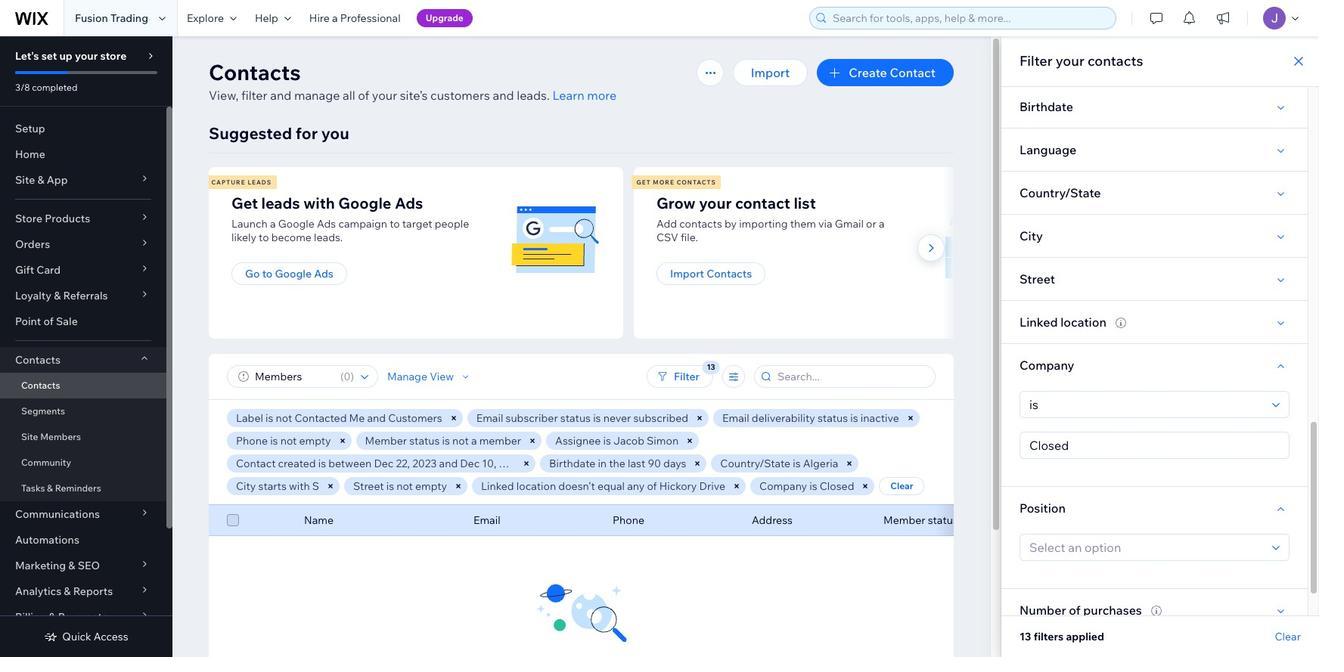 Task type: locate. For each thing, give the bounding box(es) containing it.
simon
[[647, 434, 679, 448]]

a down the leads
[[270, 217, 276, 231]]

& left app
[[37, 173, 44, 187]]

view,
[[209, 88, 239, 103]]

communications
[[15, 508, 100, 521]]

import contacts
[[670, 267, 752, 281]]

with left s
[[289, 480, 310, 493]]

segments
[[21, 405, 65, 417]]

1 vertical spatial location
[[516, 480, 556, 493]]

0 vertical spatial ads
[[395, 194, 423, 213]]

google down become
[[275, 267, 312, 281]]

with for s
[[289, 480, 310, 493]]

1 horizontal spatial clear button
[[1275, 630, 1301, 644]]

explore
[[187, 11, 224, 25]]

of up applied at the bottom
[[1069, 603, 1081, 618]]

1 vertical spatial member
[[883, 514, 925, 527]]

street for street
[[1020, 272, 1055, 287]]

2 vertical spatial google
[[275, 267, 312, 281]]

leads.
[[517, 88, 550, 103], [314, 231, 343, 244]]

campaign
[[338, 217, 387, 231]]

ads down get leads with google ads launch a google ads campaign to target people likely to become leads. at the top
[[314, 267, 333, 281]]

a
[[332, 11, 338, 25], [270, 217, 276, 231], [879, 217, 885, 231], [471, 434, 477, 448]]

1 vertical spatial with
[[289, 480, 310, 493]]

hickory
[[659, 480, 697, 493]]

birthdate up doesn't
[[549, 457, 595, 470]]

a right 'or' in the top of the page
[[879, 217, 885, 231]]

google down the leads
[[278, 217, 315, 231]]

1 horizontal spatial city
[[1020, 228, 1043, 244]]

city for city
[[1020, 228, 1043, 244]]

go to google ads button
[[231, 262, 347, 285]]

1 vertical spatial select an option field
[[1025, 535, 1268, 560]]

country/state for country/state
[[1020, 185, 1101, 200]]

1 horizontal spatial location
[[1061, 315, 1107, 330]]

company down country/state is algeria
[[759, 480, 807, 493]]

1 vertical spatial import
[[670, 267, 704, 281]]

automations
[[15, 533, 79, 547]]

and right me
[[367, 411, 386, 425]]

google inside go to google ads "button"
[[275, 267, 312, 281]]

site inside dropdown button
[[15, 173, 35, 187]]

1 vertical spatial phone
[[613, 514, 644, 527]]

of right all
[[358, 88, 369, 103]]

members
[[40, 431, 81, 442]]

not down the '22,'
[[396, 480, 413, 493]]

ads left campaign
[[317, 217, 336, 231]]

1 vertical spatial site
[[21, 431, 38, 442]]

contacts link
[[0, 373, 166, 399]]

orders
[[15, 237, 50, 251]]

all
[[343, 88, 355, 103]]

likely
[[231, 231, 256, 244]]

Select an option field
[[1025, 392, 1268, 418], [1025, 535, 1268, 560]]

( 0 )
[[340, 370, 354, 383]]

is left the closed
[[810, 480, 817, 493]]

& for billing
[[49, 610, 56, 624]]

1 vertical spatial country/state
[[720, 457, 791, 470]]

view
[[430, 370, 454, 383]]

0 vertical spatial company
[[1020, 358, 1074, 373]]

empty for street is not empty
[[415, 480, 447, 493]]

Search... field
[[773, 366, 930, 387]]

& right 'loyalty'
[[54, 289, 61, 303]]

dec left 10,
[[460, 457, 480, 470]]

0 horizontal spatial phone
[[236, 434, 268, 448]]

city
[[1020, 228, 1043, 244], [236, 480, 256, 493]]

gift card
[[15, 263, 61, 277]]

csv
[[657, 231, 678, 244]]

0 horizontal spatial country/state
[[720, 457, 791, 470]]

0 vertical spatial clear button
[[879, 477, 925, 495]]

company down 'linked location'
[[1020, 358, 1074, 373]]

empty down contacted
[[299, 434, 331, 448]]

street for street is not empty
[[353, 480, 384, 493]]

filter
[[1020, 52, 1053, 70], [674, 370, 700, 383]]

number of purchases
[[1020, 603, 1142, 618]]

2 2023 from the left
[[499, 457, 523, 470]]

email left deliverability
[[722, 411, 749, 425]]

contacts up filter
[[209, 59, 301, 85]]

2023 right 10,
[[499, 457, 523, 470]]

is left jacob
[[603, 434, 611, 448]]

subscriber
[[506, 411, 558, 425]]

email for email subscriber status is never subscribed
[[476, 411, 503, 425]]

company
[[1020, 358, 1074, 373], [759, 480, 807, 493]]

google up campaign
[[338, 194, 391, 213]]

0 vertical spatial country/state
[[1020, 185, 1101, 200]]

0 vertical spatial google
[[338, 194, 391, 213]]

list containing get leads with google ads
[[206, 167, 1054, 339]]

0 vertical spatial with
[[303, 194, 335, 213]]

1 vertical spatial empty
[[415, 480, 447, 493]]

& inside "link"
[[47, 483, 53, 494]]

jacob
[[613, 434, 644, 448]]

add
[[657, 217, 677, 231]]

0 horizontal spatial location
[[516, 480, 556, 493]]

0 vertical spatial linked
[[1020, 315, 1058, 330]]

0 horizontal spatial city
[[236, 480, 256, 493]]

1 horizontal spatial 2023
[[499, 457, 523, 470]]

0 vertical spatial select an option field
[[1025, 392, 1268, 418]]

0 horizontal spatial import
[[670, 267, 704, 281]]

birthdate
[[1020, 99, 1073, 114], [549, 457, 595, 470]]

&
[[37, 173, 44, 187], [54, 289, 61, 303], [47, 483, 53, 494], [68, 559, 75, 573], [64, 585, 71, 598], [49, 610, 56, 624]]

get
[[636, 179, 651, 186]]

1 vertical spatial leads.
[[314, 231, 343, 244]]

0 vertical spatial empty
[[299, 434, 331, 448]]

& left the reports
[[64, 585, 71, 598]]

0 vertical spatial leads.
[[517, 88, 550, 103]]

let's
[[15, 49, 39, 63]]

2023 right the '22,'
[[412, 457, 437, 470]]

empty down member status is not a member
[[415, 480, 447, 493]]

0 vertical spatial contacts
[[1088, 52, 1143, 70]]

contacts down 'point of sale'
[[15, 353, 60, 367]]

0 vertical spatial contact
[[890, 65, 936, 80]]

birthdate up language
[[1020, 99, 1073, 114]]

with inside get leads with google ads launch a google ads campaign to target people likely to become leads.
[[303, 194, 335, 213]]

leads. left learn
[[517, 88, 550, 103]]

phone down label
[[236, 434, 268, 448]]

country/state down language
[[1020, 185, 1101, 200]]

member
[[479, 434, 521, 448]]

1 vertical spatial street
[[353, 480, 384, 493]]

go
[[245, 267, 260, 281]]

22,
[[396, 457, 410, 470]]

1 vertical spatial contact
[[236, 457, 276, 470]]

file.
[[681, 231, 698, 244]]

contacts inside popup button
[[15, 353, 60, 367]]

0 horizontal spatial linked
[[481, 480, 514, 493]]

products
[[45, 212, 90, 225]]

contact up starts
[[236, 457, 276, 470]]

leads. right become
[[314, 231, 343, 244]]

0 vertical spatial clear
[[890, 480, 913, 492]]

member for member status
[[883, 514, 925, 527]]

home link
[[0, 141, 166, 167]]

0 horizontal spatial street
[[353, 480, 384, 493]]

ads up target
[[395, 194, 423, 213]]

0 vertical spatial filter
[[1020, 52, 1053, 70]]

1 horizontal spatial clear
[[1275, 630, 1301, 644]]

dec left the '22,'
[[374, 457, 394, 470]]

1 vertical spatial contacts
[[679, 217, 722, 231]]

analytics & reports button
[[0, 579, 166, 604]]

leads. inside contacts view, filter and manage all of your site's customers and leads. learn more
[[517, 88, 550, 103]]

1 vertical spatial birthdate
[[549, 457, 595, 470]]

deliverability
[[752, 411, 815, 425]]

contacts down the by
[[707, 267, 752, 281]]

street down contact created is between dec 22, 2023 and dec 10, 2023 at the bottom left of the page
[[353, 480, 384, 493]]

capture
[[211, 179, 246, 186]]

country/state up the drive
[[720, 457, 791, 470]]

doesn't
[[558, 480, 595, 493]]

location for linked location
[[1061, 315, 1107, 330]]

1 2023 from the left
[[412, 457, 437, 470]]

import button
[[733, 59, 808, 86]]

contacts inside button
[[707, 267, 752, 281]]

0 vertical spatial birthdate
[[1020, 99, 1073, 114]]

1 horizontal spatial member
[[883, 514, 925, 527]]

0 horizontal spatial 2023
[[412, 457, 437, 470]]

street
[[1020, 272, 1055, 287], [353, 480, 384, 493]]

manage
[[294, 88, 340, 103]]

1 vertical spatial city
[[236, 480, 256, 493]]

email for email deliverability status is inactive
[[722, 411, 749, 425]]

& left the seo
[[68, 559, 75, 573]]

of left 'sale'
[[43, 315, 54, 328]]

1 horizontal spatial empty
[[415, 480, 447, 493]]

filters
[[1034, 630, 1064, 644]]

0 vertical spatial import
[[751, 65, 790, 80]]

access
[[94, 630, 128, 644]]

is up starts
[[270, 434, 278, 448]]

filter inside 'button'
[[674, 370, 700, 383]]

None checkbox
[[227, 511, 239, 529]]

0 vertical spatial city
[[1020, 228, 1043, 244]]

a inside grow your contact list add contacts by importing them via gmail or a csv file.
[[879, 217, 885, 231]]

1 horizontal spatial import
[[751, 65, 790, 80]]

not up "created"
[[280, 434, 297, 448]]

a right hire
[[332, 11, 338, 25]]

0 vertical spatial street
[[1020, 272, 1055, 287]]

by
[[725, 217, 737, 231]]

0 horizontal spatial dec
[[374, 457, 394, 470]]

marketing & seo
[[15, 559, 100, 573]]

email
[[476, 411, 503, 425], [722, 411, 749, 425], [473, 514, 500, 527]]

select an option field up the purchases
[[1025, 535, 1268, 560]]

contact right create
[[890, 65, 936, 80]]

0 horizontal spatial leads.
[[314, 231, 343, 244]]

1 horizontal spatial phone
[[613, 514, 644, 527]]

1 horizontal spatial company
[[1020, 358, 1074, 373]]

1 horizontal spatial filter
[[1020, 52, 1053, 70]]

0 vertical spatial member
[[365, 434, 407, 448]]

contact
[[735, 194, 790, 213]]

1 vertical spatial linked
[[481, 480, 514, 493]]

empty for phone is not empty
[[299, 434, 331, 448]]

or
[[866, 217, 876, 231]]

1 horizontal spatial street
[[1020, 272, 1055, 287]]

birthdate in the last 90 days
[[549, 457, 686, 470]]

more
[[587, 88, 617, 103]]

site down segments
[[21, 431, 38, 442]]

segments link
[[0, 399, 166, 424]]

label
[[236, 411, 263, 425]]

email up member
[[476, 411, 503, 425]]

country/state
[[1020, 185, 1101, 200], [720, 457, 791, 470]]

import contacts button
[[657, 262, 766, 285]]

street up 'linked location'
[[1020, 272, 1055, 287]]

site members
[[21, 431, 81, 442]]

google
[[338, 194, 391, 213], [278, 217, 315, 231], [275, 267, 312, 281]]

suggested for you
[[209, 123, 349, 143]]

1 horizontal spatial dec
[[460, 457, 480, 470]]

3/8
[[15, 82, 30, 93]]

birthdate for birthdate
[[1020, 99, 1073, 114]]

with for google
[[303, 194, 335, 213]]

contacts inside grow your contact list add contacts by importing them via gmail or a csv file.
[[679, 217, 722, 231]]

home
[[15, 147, 45, 161]]

list
[[794, 194, 816, 213]]

10,
[[482, 457, 496, 470]]

to right go
[[262, 267, 273, 281]]

contacts up segments
[[21, 380, 60, 391]]

0 horizontal spatial member
[[365, 434, 407, 448]]

1 horizontal spatial leads.
[[517, 88, 550, 103]]

& for analytics
[[64, 585, 71, 598]]

Unsaved view field
[[250, 366, 336, 387]]

billing & payments button
[[0, 604, 166, 630]]

select an option field up enter a value text field in the right of the page
[[1025, 392, 1268, 418]]

site
[[15, 173, 35, 187], [21, 431, 38, 442]]

is left algeria
[[793, 457, 801, 470]]

filter for filter your contacts
[[1020, 52, 1053, 70]]

algeria
[[803, 457, 838, 470]]

0 horizontal spatial company
[[759, 480, 807, 493]]

list
[[206, 167, 1054, 339]]

0 vertical spatial phone
[[236, 434, 268, 448]]

clear button
[[879, 477, 925, 495], [1275, 630, 1301, 644]]

birthdate for birthdate in the last 90 days
[[549, 457, 595, 470]]

1 horizontal spatial contact
[[890, 65, 936, 80]]

not up phone is not empty
[[276, 411, 292, 425]]

of inside contacts view, filter and manage all of your site's customers and leads. learn more
[[358, 88, 369, 103]]

1 vertical spatial google
[[278, 217, 315, 231]]

with right the leads
[[303, 194, 335, 213]]

1 horizontal spatial linked
[[1020, 315, 1058, 330]]

1 horizontal spatial country/state
[[1020, 185, 1101, 200]]

13
[[1020, 630, 1031, 644]]

learn
[[552, 88, 584, 103]]

1 horizontal spatial birthdate
[[1020, 99, 1073, 114]]

& right "tasks"
[[47, 483, 53, 494]]

quick access button
[[44, 630, 128, 644]]

phone
[[236, 434, 268, 448], [613, 514, 644, 527]]

1 vertical spatial filter
[[674, 370, 700, 383]]

contact inside create contact button
[[890, 65, 936, 80]]

0 horizontal spatial contacts
[[679, 217, 722, 231]]

0 horizontal spatial empty
[[299, 434, 331, 448]]

phone for phone is not empty
[[236, 434, 268, 448]]

& inside popup button
[[49, 610, 56, 624]]

import
[[751, 65, 790, 80], [670, 267, 704, 281]]

trading
[[110, 11, 148, 25]]

1 vertical spatial company
[[759, 480, 807, 493]]

(
[[340, 370, 344, 383]]

company for company
[[1020, 358, 1074, 373]]

phone down any
[[613, 514, 644, 527]]

2 vertical spatial ads
[[314, 267, 333, 281]]

upgrade button
[[416, 9, 473, 27]]

& right billing
[[49, 610, 56, 624]]

your inside sidebar element
[[75, 49, 98, 63]]

1 select an option field from the top
[[1025, 392, 1268, 418]]

language
[[1020, 142, 1077, 157]]

0 horizontal spatial birthdate
[[549, 457, 595, 470]]

point of sale link
[[0, 309, 166, 334]]

site down home on the top of the page
[[15, 173, 35, 187]]

0 vertical spatial location
[[1061, 315, 1107, 330]]

1 vertical spatial clear button
[[1275, 630, 1301, 644]]

0 horizontal spatial filter
[[674, 370, 700, 383]]

marketing & seo button
[[0, 553, 166, 579]]

0 vertical spatial site
[[15, 173, 35, 187]]



Task type: vqa. For each thing, say whether or not it's contained in the screenshot.
bottommost Select an option field
yes



Task type: describe. For each thing, give the bounding box(es) containing it.
site for site & app
[[15, 173, 35, 187]]

import for import
[[751, 65, 790, 80]]

starts
[[258, 480, 286, 493]]

not for street is not empty
[[396, 480, 413, 493]]

loyalty
[[15, 289, 51, 303]]

and right filter
[[270, 88, 291, 103]]

launch
[[231, 217, 268, 231]]

sale
[[56, 315, 78, 328]]

s
[[312, 480, 319, 493]]

not for label is not contacted me and customers
[[276, 411, 292, 425]]

hire
[[309, 11, 330, 25]]

1 horizontal spatial contacts
[[1088, 52, 1143, 70]]

quick
[[62, 630, 91, 644]]

contacted
[[295, 411, 347, 425]]

manage view
[[387, 370, 454, 383]]

is up s
[[318, 457, 326, 470]]

import for import contacts
[[670, 267, 704, 281]]

& for site
[[37, 173, 44, 187]]

get
[[231, 194, 258, 213]]

Enter a value text field
[[1025, 433, 1284, 458]]

leads. inside get leads with google ads launch a google ads campaign to target people likely to become leads.
[[314, 231, 343, 244]]

via
[[818, 217, 833, 231]]

your inside grow your contact list add contacts by importing them via gmail or a csv file.
[[699, 194, 732, 213]]

of inside sidebar element
[[43, 315, 54, 328]]

orders button
[[0, 231, 166, 257]]

member status
[[883, 514, 958, 527]]

to left target
[[390, 217, 400, 231]]

last
[[628, 457, 645, 470]]

email subscriber status is never subscribed
[[476, 411, 688, 425]]

linked for linked location
[[1020, 315, 1058, 330]]

gift
[[15, 263, 34, 277]]

completed
[[32, 82, 77, 93]]

is left inactive
[[850, 411, 858, 425]]

member status is not a member
[[365, 434, 521, 448]]

contacts button
[[0, 347, 166, 373]]

country/state for country/state is algeria
[[720, 457, 791, 470]]

quick access
[[62, 630, 128, 644]]

create
[[849, 65, 887, 80]]

analytics
[[15, 585, 61, 598]]

0 horizontal spatial clear button
[[879, 477, 925, 495]]

tasks & reminders link
[[0, 476, 166, 501]]

site & app button
[[0, 167, 166, 193]]

closed
[[820, 480, 854, 493]]

filter for filter
[[674, 370, 700, 383]]

2 dec from the left
[[460, 457, 480, 470]]

email deliverability status is inactive
[[722, 411, 899, 425]]

contact created is between dec 22, 2023 and dec 10, 2023
[[236, 457, 523, 470]]

learn more button
[[552, 86, 617, 104]]

is left never
[[593, 411, 601, 425]]

help button
[[246, 0, 300, 36]]

to inside go to google ads "button"
[[262, 267, 273, 281]]

professional
[[340, 11, 401, 25]]

contacts inside contacts view, filter and manage all of your site's customers and leads. learn more
[[209, 59, 301, 85]]

days
[[663, 457, 686, 470]]

sidebar element
[[0, 36, 172, 657]]

email down 10,
[[473, 514, 500, 527]]

1 vertical spatial clear
[[1275, 630, 1301, 644]]

member for member status is not a member
[[365, 434, 407, 448]]

loyalty & referrals
[[15, 289, 108, 303]]

is down contact created is between dec 22, 2023 and dec 10, 2023 at the bottom left of the page
[[386, 480, 394, 493]]

1 vertical spatial ads
[[317, 217, 336, 231]]

site's
[[400, 88, 428, 103]]

automations link
[[0, 527, 166, 553]]

location for linked location doesn't equal any of hickory drive
[[516, 480, 556, 493]]

create contact button
[[817, 59, 954, 86]]

to right likely in the top left of the page
[[259, 231, 269, 244]]

0 horizontal spatial clear
[[890, 480, 913, 492]]

name
[[304, 514, 334, 527]]

site for site members
[[21, 431, 38, 442]]

and down member status is not a member
[[439, 457, 458, 470]]

& for marketing
[[68, 559, 75, 573]]

position
[[1020, 501, 1066, 516]]

people
[[435, 217, 469, 231]]

your inside contacts view, filter and manage all of your site's customers and leads. learn more
[[372, 88, 397, 103]]

not for phone is not empty
[[280, 434, 297, 448]]

assignee is jacob simon
[[555, 434, 679, 448]]

point
[[15, 315, 41, 328]]

grow your contact list add contacts by importing them via gmail or a csv file.
[[657, 194, 885, 244]]

store products
[[15, 212, 90, 225]]

billing & payments
[[15, 610, 107, 624]]

target
[[402, 217, 432, 231]]

in
[[598, 457, 607, 470]]

up
[[59, 49, 72, 63]]

analytics & reports
[[15, 585, 113, 598]]

contacts view, filter and manage all of your site's customers and leads. learn more
[[209, 59, 617, 103]]

set
[[41, 49, 57, 63]]

inactive
[[861, 411, 899, 425]]

community link
[[0, 450, 166, 476]]

setup link
[[0, 116, 166, 141]]

ads inside go to google ads "button"
[[314, 267, 333, 281]]

manage
[[387, 370, 427, 383]]

create contact
[[849, 65, 936, 80]]

suggested
[[209, 123, 292, 143]]

3/8 completed
[[15, 82, 77, 93]]

a left member
[[471, 434, 477, 448]]

store
[[100, 49, 127, 63]]

and right customers
[[493, 88, 514, 103]]

go to google ads
[[245, 267, 333, 281]]

city starts with s
[[236, 480, 319, 493]]

subscribed
[[633, 411, 688, 425]]

is down customers
[[442, 434, 450, 448]]

them
[[790, 217, 816, 231]]

never
[[603, 411, 631, 425]]

& for loyalty
[[54, 289, 61, 303]]

2 select an option field from the top
[[1025, 535, 1268, 560]]

tasks & reminders
[[21, 483, 101, 494]]

card
[[37, 263, 61, 277]]

Search for tools, apps, help & more... field
[[828, 8, 1111, 29]]

& for tasks
[[47, 483, 53, 494]]

leads
[[248, 179, 272, 186]]

filter button
[[647, 365, 713, 388]]

0 horizontal spatial contact
[[236, 457, 276, 470]]

linked location doesn't equal any of hickory drive
[[481, 480, 725, 493]]

company for company is closed
[[759, 480, 807, 493]]

of right any
[[647, 480, 657, 493]]

marketing
[[15, 559, 66, 573]]

is right label
[[266, 411, 273, 425]]

a inside get leads with google ads launch a google ads campaign to target people likely to become leads.
[[270, 217, 276, 231]]

1 dec from the left
[[374, 457, 394, 470]]

city for city starts with s
[[236, 480, 256, 493]]

purchases
[[1083, 603, 1142, 618]]

phone for phone
[[613, 514, 644, 527]]

get leads with google ads launch a google ads campaign to target people likely to become leads.
[[231, 194, 469, 244]]

linked for linked location doesn't equal any of hickory drive
[[481, 480, 514, 493]]

for
[[296, 123, 318, 143]]

assignee
[[555, 434, 601, 448]]

label is not contacted me and customers
[[236, 411, 442, 425]]

phone is not empty
[[236, 434, 331, 448]]

not left member
[[452, 434, 469, 448]]

store
[[15, 212, 42, 225]]



